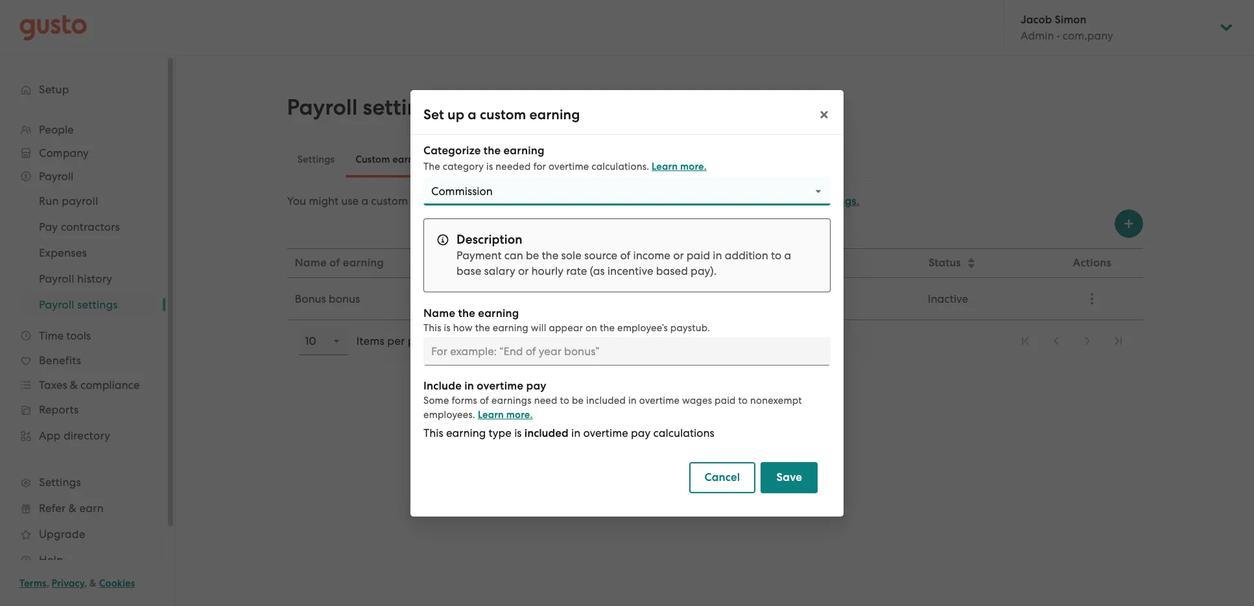Task type: describe. For each thing, give the bounding box(es) containing it.
include in overtime pay inside custom earning type dialog
[[424, 379, 547, 393]]

type inside this earning type is included in overtime pay calculations
[[489, 427, 512, 440]]

wages
[[683, 395, 713, 407]]

rate
[[567, 264, 587, 277]]

might
[[309, 195, 339, 208]]

pay inside button
[[743, 256, 763, 270]]

about
[[736, 195, 768, 208]]

calculations
[[654, 427, 715, 440]]

2 horizontal spatial custom
[[771, 195, 808, 208]]

up
[[448, 106, 465, 123]]

paid inside some forms of earnings need to be included in overtime wages paid to nonexempt employees.
[[715, 395, 736, 407]]

1 vertical spatial pay
[[527, 379, 547, 393]]

include in overtime pay inside button
[[643, 256, 763, 270]]

overtime up learn more.
[[477, 379, 524, 393]]

some forms of earnings need to be included in overtime wages paid to nonexempt employees.
[[424, 395, 802, 421]]

pay.
[[647, 195, 669, 208]]

overtime inside button
[[695, 256, 741, 270]]

0 horizontal spatial to
[[560, 395, 570, 407]]

overtime inside this earning type is included in overtime pay calculations
[[584, 427, 629, 440]]

overtime inside some forms of earnings need to be included in overtime wages paid to nonexempt employees.
[[640, 395, 680, 407]]

overtime inside categorize the earning the category is needed for overtime calculations. learn more.
[[549, 161, 589, 172]]

payroll settings
[[287, 94, 443, 121]]

this earning type is included in overtime pay calculations
[[424, 427, 715, 440]]

this inside this earning type is included in overtime pay calculations
[[424, 427, 444, 440]]

can
[[505, 249, 523, 262]]

name for name the earning this is how the earning will appear on the employee's paystub.
[[424, 307, 456, 320]]

0 horizontal spatial included
[[525, 427, 569, 440]]

Name the earning field
[[424, 337, 831, 366]]

learn more. link for categorize the earning
[[652, 161, 707, 172]]

income
[[634, 249, 671, 262]]

paystub.
[[671, 322, 711, 334]]

a right use
[[362, 195, 369, 208]]

bonus inside you might use a custom earning type for a signing bonus or severance pay. learn more about custom earnings.
[[545, 195, 577, 208]]

employees.
[[424, 409, 476, 421]]

learn more.
[[478, 409, 533, 421]]

severance
[[593, 195, 644, 208]]

bonus bonus
[[295, 293, 360, 306]]

privacy
[[52, 578, 84, 590]]

for for earning
[[534, 161, 546, 172]]

account menu element
[[1004, 0, 1235, 55]]

earning inside grid
[[343, 256, 384, 270]]

more. inside categorize the earning the category is needed for overtime calculations. learn more.
[[681, 161, 707, 172]]

custom earnings button
[[345, 144, 443, 175]]

1 vertical spatial or
[[674, 249, 684, 262]]

description alert
[[424, 218, 831, 292]]

based
[[656, 264, 688, 277]]

learn inside categorize the earning the category is needed for overtime calculations. learn more.
[[652, 161, 678, 172]]

forms
[[452, 395, 478, 407]]

categorize the earning the category is needed for overtime calculations. learn more.
[[424, 144, 707, 172]]

home image
[[19, 15, 87, 41]]

earnings inside some forms of earnings need to be included in overtime wages paid to nonexempt employees.
[[492, 395, 532, 407]]

set up a custom earning
[[424, 106, 580, 123]]

2 vertical spatial or
[[518, 264, 529, 277]]

the inside categorize the earning the category is needed for overtime calculations. learn more.
[[484, 144, 501, 157]]

items per page
[[357, 335, 436, 348]]

bonus inside custom earning types grid
[[329, 293, 360, 306]]

earning left will
[[493, 322, 529, 334]]

signing
[[506, 195, 543, 208]]

save button
[[761, 462, 818, 493]]

you
[[287, 195, 306, 208]]

status
[[929, 256, 961, 270]]

is inside this earning type is included in overtime pay calculations
[[515, 427, 522, 440]]

payment can be the sole source of income or paid in addition to a base salary or hourly rate (as incentive based pay).
[[457, 249, 792, 277]]

is inside categorize the earning the category is needed for overtime calculations. learn more.
[[487, 161, 493, 172]]

type inside you might use a custom earning type for a signing bonus or severance pay. learn more about custom earnings.
[[453, 195, 476, 208]]

a left signing
[[496, 195, 503, 208]]

categorize
[[424, 144, 481, 157]]

settings
[[363, 94, 443, 121]]

earning down salary
[[478, 307, 519, 320]]

status button
[[921, 250, 1041, 277]]

(as
[[590, 264, 605, 277]]

to for overtime
[[739, 395, 748, 407]]

of inside some forms of earnings need to be included in overtime wages paid to nonexempt employees.
[[480, 395, 489, 407]]

privacy link
[[52, 578, 84, 590]]

for for use
[[479, 195, 493, 208]]

you might use a custom earning type for a signing bonus or severance pay. learn more about custom earnings.
[[287, 195, 860, 208]]

set
[[424, 106, 444, 123]]

need
[[534, 395, 558, 407]]

in up forms
[[465, 379, 474, 393]]

page
[[408, 335, 436, 348]]

list inside paid time off group element
[[1011, 327, 1133, 356]]

pay inside this earning type is included in overtime pay calculations
[[631, 427, 651, 440]]

actions
[[1074, 256, 1112, 270]]

include in overtime pay button
[[635, 250, 920, 277]]

paid time off group element
[[287, 321, 1144, 362]]

custom
[[356, 154, 390, 165]]

the up how
[[458, 307, 476, 320]]

salary
[[484, 264, 516, 277]]

terms
[[19, 578, 46, 590]]

in inside the payment can be the sole source of income or paid in addition to a base salary or hourly rate (as incentive based pay).
[[713, 249, 723, 262]]

hourly
[[532, 264, 564, 277]]

how
[[453, 322, 473, 334]]

category button
[[484, 250, 634, 277]]

payment
[[457, 249, 502, 262]]

to for paid
[[772, 249, 782, 262]]

cancel
[[705, 471, 741, 484]]

settings
[[298, 154, 335, 165]]

include inside custom earning type dialog
[[424, 379, 462, 393]]

2 , from the left
[[84, 578, 87, 590]]

custom inside you might use a custom earning type for a signing bonus or severance pay. learn more about custom earnings.
[[371, 195, 408, 208]]

source
[[585, 249, 618, 262]]

be inside the payment can be the sole source of income or paid in addition to a base salary or hourly rate (as incentive based pay).
[[526, 249, 539, 262]]

category
[[443, 161, 484, 172]]

payroll
[[287, 94, 358, 121]]



Task type: locate. For each thing, give the bounding box(es) containing it.
learn more. link for include in overtime pay
[[478, 409, 533, 421]]

1 horizontal spatial pay
[[631, 427, 651, 440]]

learn left more
[[674, 195, 704, 208]]

0 horizontal spatial include in overtime pay
[[424, 379, 547, 393]]

in down name the earning field
[[629, 395, 637, 407]]

in right income
[[683, 256, 692, 270]]

employee's
[[618, 322, 668, 334]]

0 horizontal spatial paid
[[687, 249, 711, 262]]

paid right 'wages'
[[715, 395, 736, 407]]

in down some forms of earnings need to be included in overtime wages paid to nonexempt employees.
[[572, 427, 581, 440]]

, left &
[[84, 578, 87, 590]]

earning down employees.
[[446, 427, 486, 440]]

earning inside you might use a custom earning type for a signing bonus or severance pay. learn more about custom earnings.
[[411, 195, 451, 208]]

learn more. link right employees.
[[478, 409, 533, 421]]

to inside the payment can be the sole source of income or paid in addition to a base salary or hourly rate (as incentive based pay).
[[772, 249, 782, 262]]

0 vertical spatial pay
[[743, 256, 763, 270]]

1 vertical spatial more.
[[507, 409, 533, 421]]

for right needed
[[534, 161, 546, 172]]

category
[[492, 256, 540, 270]]

paid
[[687, 249, 711, 262], [715, 395, 736, 407]]

earning up bonus bonus
[[343, 256, 384, 270]]

0 vertical spatial this
[[424, 322, 442, 334]]

2 horizontal spatial is
[[515, 427, 522, 440]]

of
[[621, 249, 631, 262], [330, 256, 340, 270], [480, 395, 489, 407]]

earning inside categorize the earning the category is needed for overtime calculations. learn more.
[[504, 144, 545, 157]]

cookies
[[99, 578, 135, 590]]

to
[[772, 249, 782, 262], [560, 395, 570, 407], [739, 395, 748, 407]]

for inside you might use a custom earning type for a signing bonus or severance pay. learn more about custom earnings.
[[479, 195, 493, 208]]

of up incentive
[[621, 249, 631, 262]]

this up page
[[424, 322, 442, 334]]

0 vertical spatial type
[[453, 195, 476, 208]]

0 vertical spatial be
[[526, 249, 539, 262]]

pay up need
[[527, 379, 547, 393]]

0 vertical spatial earnings
[[393, 154, 433, 165]]

1 horizontal spatial type
[[489, 427, 512, 440]]

appear
[[549, 322, 583, 334]]

2 vertical spatial is
[[515, 427, 522, 440]]

or down can on the top of the page
[[518, 264, 529, 277]]

1 vertical spatial include in overtime pay
[[424, 379, 547, 393]]

cancel button
[[689, 462, 756, 493]]

terms , privacy , & cookies
[[19, 578, 135, 590]]

1 vertical spatial learn
[[674, 195, 704, 208]]

earning down the
[[411, 195, 451, 208]]

in inside some forms of earnings need to be included in overtime wages paid to nonexempt employees.
[[629, 395, 637, 407]]

0 horizontal spatial include
[[424, 379, 462, 393]]

earnings inside "custom earnings" button
[[393, 154, 433, 165]]

more.
[[681, 161, 707, 172], [507, 409, 533, 421]]

custom earning types grid
[[287, 249, 1144, 321]]

name of earning
[[295, 256, 384, 270]]

custom
[[480, 106, 526, 123], [371, 195, 408, 208], [771, 195, 808, 208]]

name inside name the earning this is how the earning will appear on the employee's paystub.
[[424, 307, 456, 320]]

1 horizontal spatial earnings
[[492, 395, 532, 407]]

to right need
[[560, 395, 570, 407]]

the right how
[[475, 322, 490, 334]]

type down learn more.
[[489, 427, 512, 440]]

1 vertical spatial is
[[444, 322, 451, 334]]

save
[[777, 471, 803, 484]]

0 vertical spatial name
[[295, 256, 327, 270]]

include in overtime pay
[[643, 256, 763, 270], [424, 379, 547, 393]]

name inside custom earning types grid
[[295, 256, 327, 270]]

&
[[90, 578, 97, 590]]

1 vertical spatial learn more. link
[[478, 409, 533, 421]]

0 horizontal spatial ,
[[46, 578, 49, 590]]

1 vertical spatial include
[[424, 379, 462, 393]]

in up pay).
[[713, 249, 723, 262]]

the up hourly
[[542, 249, 559, 262]]

1 horizontal spatial custom
[[480, 106, 526, 123]]

1 horizontal spatial of
[[480, 395, 489, 407]]

for
[[534, 161, 546, 172], [479, 195, 493, 208]]

for inside categorize the earning the category is needed for overtime calculations. learn more.
[[534, 161, 546, 172]]

be right can on the top of the page
[[526, 249, 539, 262]]

1 horizontal spatial include
[[643, 256, 680, 270]]

needed
[[496, 161, 531, 172]]

paid up pay).
[[687, 249, 711, 262]]

paid inside the payment can be the sole source of income or paid in addition to a base salary or hourly rate (as incentive based pay).
[[687, 249, 711, 262]]

1 vertical spatial be
[[572, 395, 584, 407]]

0 horizontal spatial for
[[479, 195, 493, 208]]

of inside custom earning types grid
[[330, 256, 340, 270]]

to left "nonexempt"
[[739, 395, 748, 407]]

custom inside dialog
[[480, 106, 526, 123]]

name the earning this is how the earning will appear on the employee's paystub.
[[424, 307, 711, 334]]

1 horizontal spatial learn more. link
[[652, 161, 707, 172]]

name up how
[[424, 307, 456, 320]]

earnings right custom
[[393, 154, 433, 165]]

0 horizontal spatial earnings
[[393, 154, 433, 165]]

type down category
[[453, 195, 476, 208]]

the
[[424, 161, 441, 172]]

2 horizontal spatial or
[[674, 249, 684, 262]]

pay).
[[691, 264, 717, 277]]

1 vertical spatial name
[[424, 307, 456, 320]]

1 this from the top
[[424, 322, 442, 334]]

bonus
[[545, 195, 577, 208], [329, 293, 360, 306]]

name
[[295, 256, 327, 270], [424, 307, 456, 320]]

incentive
[[608, 264, 654, 277]]

settings button
[[287, 144, 345, 175]]

custom earning type dialog
[[411, 90, 844, 517]]

description
[[457, 232, 523, 247]]

the up needed
[[484, 144, 501, 157]]

will
[[531, 322, 547, 334]]

bonus
[[295, 293, 326, 306]]

1 horizontal spatial to
[[739, 395, 748, 407]]

learn more. link
[[652, 161, 707, 172], [478, 409, 533, 421]]

calculations.
[[592, 161, 650, 172]]

bonus right bonus
[[329, 293, 360, 306]]

or inside you might use a custom earning type for a signing bonus or severance pay. learn more about custom earnings.
[[579, 195, 590, 208]]

overtime down some forms of earnings need to be included in overtime wages paid to nonexempt employees.
[[584, 427, 629, 440]]

1 horizontal spatial is
[[487, 161, 493, 172]]

or left "severance"
[[579, 195, 590, 208]]

type
[[453, 195, 476, 208], [489, 427, 512, 440]]

name up bonus
[[295, 256, 327, 270]]

a inside the payment can be the sole source of income or paid in addition to a base salary or hourly rate (as incentive based pay).
[[785, 249, 792, 262]]

overtime left 'wages'
[[640, 395, 680, 407]]

1 horizontal spatial name
[[424, 307, 456, 320]]

the right 'on'
[[600, 322, 615, 334]]

of inside the payment can be the sole source of income or paid in addition to a base salary or hourly rate (as incentive based pay).
[[621, 249, 631, 262]]

2 horizontal spatial of
[[621, 249, 631, 262]]

in inside button
[[683, 256, 692, 270]]

on
[[586, 322, 598, 334]]

include inside button
[[643, 256, 680, 270]]

to right addition on the right top of page
[[772, 249, 782, 262]]

this down employees.
[[424, 427, 444, 440]]

or
[[579, 195, 590, 208], [674, 249, 684, 262], [518, 264, 529, 277]]

learn up pay. on the top
[[652, 161, 678, 172]]

0 horizontal spatial more.
[[507, 409, 533, 421]]

name for name of earning
[[295, 256, 327, 270]]

1 vertical spatial paid
[[715, 395, 736, 407]]

0 horizontal spatial bonus
[[329, 293, 360, 306]]

more. up this earning type is included in overtime pay calculations
[[507, 409, 533, 421]]

0 horizontal spatial be
[[526, 249, 539, 262]]

in inside this earning type is included in overtime pay calculations
[[572, 427, 581, 440]]

pay down some forms of earnings need to be included in overtime wages paid to nonexempt employees.
[[631, 427, 651, 440]]

1 horizontal spatial more.
[[681, 161, 707, 172]]

inactive
[[928, 293, 969, 306]]

0 vertical spatial is
[[487, 161, 493, 172]]

is
[[487, 161, 493, 172], [444, 322, 451, 334], [515, 427, 522, 440]]

0 horizontal spatial type
[[453, 195, 476, 208]]

items
[[357, 335, 385, 348]]

0 horizontal spatial of
[[330, 256, 340, 270]]

1 horizontal spatial included
[[587, 395, 626, 407]]

2 vertical spatial pay
[[631, 427, 651, 440]]

custom earnings
[[356, 154, 433, 165]]

sole
[[562, 249, 582, 262]]

1 horizontal spatial be
[[572, 395, 584, 407]]

1 vertical spatial earnings
[[492, 395, 532, 407]]

or up the based
[[674, 249, 684, 262]]

per
[[388, 335, 405, 348]]

1 vertical spatial type
[[489, 427, 512, 440]]

be
[[526, 249, 539, 262], [572, 395, 584, 407]]

earnings
[[393, 154, 433, 165], [492, 395, 532, 407]]

included up this earning type is included in overtime pay calculations
[[587, 395, 626, 407]]

the inside the payment can be the sole source of income or paid in addition to a base salary or hourly rate (as incentive based pay).
[[542, 249, 559, 262]]

learn more about custom earnings. link
[[674, 195, 860, 208]]

earning up categorize the earning the category is needed for overtime calculations. learn more.
[[530, 106, 580, 123]]

0 horizontal spatial is
[[444, 322, 451, 334]]

be right need
[[572, 395, 584, 407]]

1 horizontal spatial for
[[534, 161, 546, 172]]

is left how
[[444, 322, 451, 334]]

a right up
[[468, 106, 477, 123]]

2 horizontal spatial pay
[[743, 256, 763, 270]]

0 vertical spatial more.
[[681, 161, 707, 172]]

2 horizontal spatial to
[[772, 249, 782, 262]]

1 vertical spatial for
[[479, 195, 493, 208]]

overtime
[[549, 161, 589, 172], [695, 256, 741, 270], [477, 379, 524, 393], [640, 395, 680, 407], [584, 427, 629, 440]]

learn right employees.
[[478, 409, 504, 421]]

0 horizontal spatial learn more. link
[[478, 409, 533, 421]]

0 vertical spatial for
[[534, 161, 546, 172]]

more. up more
[[681, 161, 707, 172]]

overtime up you might use a custom earning type for a signing bonus or severance pay. learn more about custom earnings.
[[549, 161, 589, 172]]

for left signing
[[479, 195, 493, 208]]

1 horizontal spatial or
[[579, 195, 590, 208]]

included inside some forms of earnings need to be included in overtime wages paid to nonexempt employees.
[[587, 395, 626, 407]]

is inside name the earning this is how the earning will appear on the employee's paystub.
[[444, 322, 451, 334]]

a right addition on the right top of page
[[785, 249, 792, 262]]

terms link
[[19, 578, 46, 590]]

be inside some forms of earnings need to be included in overtime wages paid to nonexempt employees.
[[572, 395, 584, 407]]

this inside name the earning this is how the earning will appear on the employee's paystub.
[[424, 322, 442, 334]]

0 vertical spatial included
[[587, 395, 626, 407]]

0 vertical spatial bonus
[[545, 195, 577, 208]]

0 vertical spatial learn
[[652, 161, 678, 172]]

1 horizontal spatial paid
[[715, 395, 736, 407]]

this
[[424, 322, 442, 334], [424, 427, 444, 440]]

0 horizontal spatial custom
[[371, 195, 408, 208]]

1 vertical spatial included
[[525, 427, 569, 440]]

2 vertical spatial learn
[[478, 409, 504, 421]]

pay right pay).
[[743, 256, 763, 270]]

1 vertical spatial this
[[424, 427, 444, 440]]

2 this from the top
[[424, 427, 444, 440]]

bonus right signing
[[545, 195, 577, 208]]

1 , from the left
[[46, 578, 49, 590]]

of up bonus bonus
[[330, 256, 340, 270]]

is left needed
[[487, 161, 493, 172]]

custom right about
[[771, 195, 808, 208]]

0 horizontal spatial pay
[[527, 379, 547, 393]]

1 horizontal spatial include in overtime pay
[[643, 256, 763, 270]]

in
[[713, 249, 723, 262], [683, 256, 692, 270], [465, 379, 474, 393], [629, 395, 637, 407], [572, 427, 581, 440]]

of right forms
[[480, 395, 489, 407]]

earnings.
[[811, 195, 860, 208]]

0 vertical spatial or
[[579, 195, 590, 208]]

addition
[[725, 249, 769, 262]]

is down learn more.
[[515, 427, 522, 440]]

base
[[457, 264, 482, 277]]

overtime right the based
[[695, 256, 741, 270]]

custom right use
[[371, 195, 408, 208]]

1 horizontal spatial bonus
[[545, 195, 577, 208]]

included down need
[[525, 427, 569, 440]]

earnings up learn more.
[[492, 395, 532, 407]]

cookies button
[[99, 576, 135, 592]]

payroll settings tab list
[[287, 141, 1144, 178]]

custom right up
[[480, 106, 526, 123]]

1 horizontal spatial ,
[[84, 578, 87, 590]]

use
[[341, 195, 359, 208]]

some
[[424, 395, 449, 407]]

0 vertical spatial paid
[[687, 249, 711, 262]]

nonexempt
[[751, 395, 802, 407]]

0 vertical spatial include
[[643, 256, 680, 270]]

0 vertical spatial learn more. link
[[652, 161, 707, 172]]

0 horizontal spatial or
[[518, 264, 529, 277]]

earning up needed
[[504, 144, 545, 157]]

0 vertical spatial include in overtime pay
[[643, 256, 763, 270]]

1 vertical spatial bonus
[[329, 293, 360, 306]]

, left privacy
[[46, 578, 49, 590]]

a
[[468, 106, 477, 123], [362, 195, 369, 208], [496, 195, 503, 208], [785, 249, 792, 262]]

the
[[484, 144, 501, 157], [542, 249, 559, 262], [458, 307, 476, 320], [475, 322, 490, 334], [600, 322, 615, 334]]

more
[[707, 195, 734, 208]]

earning
[[530, 106, 580, 123], [504, 144, 545, 157], [411, 195, 451, 208], [343, 256, 384, 270], [478, 307, 519, 320], [493, 322, 529, 334], [446, 427, 486, 440]]

learn more. link up pay. on the top
[[652, 161, 707, 172]]

earning inside this earning type is included in overtime pay calculations
[[446, 427, 486, 440]]

,
[[46, 578, 49, 590], [84, 578, 87, 590]]

0 horizontal spatial name
[[295, 256, 327, 270]]

list
[[1011, 327, 1133, 356]]



Task type: vqa. For each thing, say whether or not it's contained in the screenshot.
By corresponding to Gusto reviews your account
no



